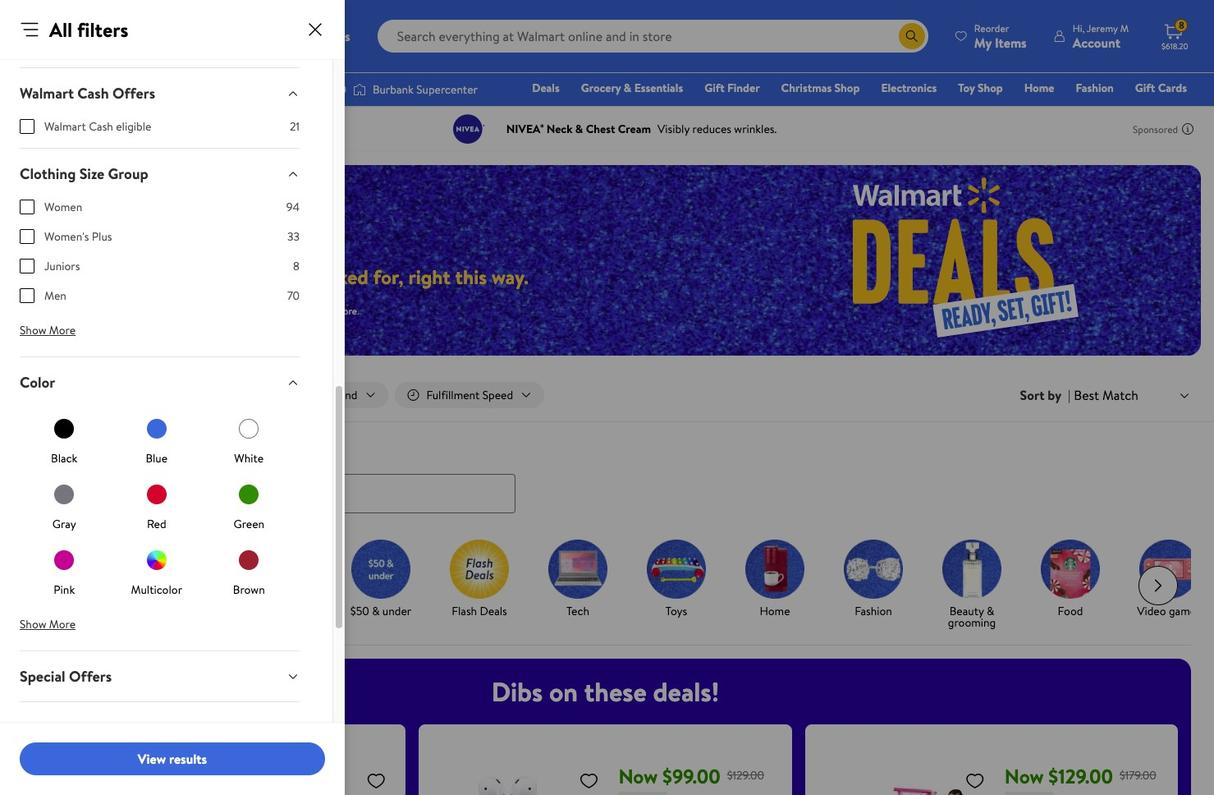 Task type: vqa. For each thing, say whether or not it's contained in the screenshot.
10
no



Task type: locate. For each thing, give the bounding box(es) containing it.
no
[[114, 304, 127, 318]]

gray
[[52, 516, 76, 532]]

now right add to favorites list, barbie dreamhouse, 75+ pieces, pool party doll house with 3 story slide image in the bottom right of the page
[[1005, 762, 1044, 790]]

green button
[[234, 480, 265, 532]]

on right dibs
[[549, 673, 578, 709]]

get it by christmas
[[60, 603, 110, 630]]

all filters up walmart cash offers at the top
[[49, 16, 128, 44]]

offers
[[112, 83, 155, 103], [69, 666, 112, 687]]

0 vertical spatial home
[[1025, 80, 1055, 96]]

gift left finder
[[705, 80, 725, 96]]

cash left eligible
[[89, 118, 113, 135]]

finder
[[728, 80, 760, 96]]

toys
[[666, 603, 688, 619]]

0 horizontal spatial by
[[95, 603, 107, 619]]

0 vertical spatial by
[[1048, 386, 1062, 404]]

walmart
[[20, 83, 74, 103], [44, 118, 86, 135]]

1 vertical spatial walmart
[[44, 118, 86, 135]]

8
[[1179, 18, 1185, 32], [293, 258, 300, 274]]

gift inside gift cards registry
[[1136, 80, 1156, 96]]

last.
[[95, 304, 112, 318]]

2 show from the top
[[20, 616, 46, 632]]

0 vertical spatial christmas
[[782, 80, 832, 96]]

show more for color
[[20, 616, 76, 632]]

walmart up the walmart cash eligible
[[20, 83, 74, 103]]

1 horizontal spatial shop
[[978, 80, 1003, 96]]

christmas
[[782, 80, 832, 96], [60, 614, 110, 630]]

Search in deals search field
[[20, 474, 516, 513]]

$50 & under
[[351, 603, 412, 619]]

cash up the walmart cash eligible
[[77, 83, 109, 103]]

1 gift from the left
[[705, 80, 725, 96]]

1 horizontal spatial on
[[549, 673, 578, 709]]

filters up walmart cash offers at the top
[[77, 16, 128, 44]]

clothing size group button
[[7, 149, 313, 199]]

shop ten dollars and under. image
[[154, 539, 214, 598]]

women
[[44, 199, 82, 215]]

show more button down men at the left of the page
[[7, 317, 89, 343]]

availability group
[[20, 38, 300, 67]]

2 horizontal spatial deals
[[532, 80, 560, 96]]

filters inside all filters dialog
[[77, 16, 128, 44]]

show left get
[[20, 616, 46, 632]]

video games link
[[1127, 539, 1212, 620]]

more for clothing size group
[[49, 322, 76, 338]]

1 vertical spatial fashion
[[855, 603, 893, 619]]

8 inside 8 $618.20
[[1179, 18, 1185, 32]]

0 horizontal spatial fashion
[[855, 603, 893, 619]]

christmas right finder
[[782, 80, 832, 96]]

0 vertical spatial fashion
[[1076, 80, 1114, 96]]

0 vertical spatial fashion link
[[1069, 79, 1122, 97]]

0 vertical spatial cash
[[77, 83, 109, 103]]

show for color
[[20, 616, 46, 632]]

1 more from the top
[[49, 322, 76, 338]]

1 vertical spatial all filters
[[51, 387, 96, 403]]

more left it on the left bottom of the page
[[49, 616, 76, 632]]

0 horizontal spatial deals
[[20, 440, 55, 461]]

fashion up one debit
[[1076, 80, 1114, 96]]

right
[[409, 263, 451, 291]]

cash inside 'dropdown button'
[[77, 83, 109, 103]]

home
[[1025, 80, 1055, 96], [760, 603, 791, 619]]

by inside sort and filter section element
[[1048, 386, 1062, 404]]

gift
[[705, 80, 725, 96], [1136, 80, 1156, 96]]

black
[[51, 450, 78, 467]]

now right add to favorites list, apple airpods with charging case (2nd generation) image
[[619, 762, 658, 790]]

0 vertical spatial all
[[49, 16, 72, 44]]

show more for clothing size group
[[20, 322, 76, 338]]

0 vertical spatial show
[[20, 322, 46, 338]]

2 vertical spatial deals
[[480, 603, 507, 619]]

cash
[[77, 83, 109, 103], [89, 118, 113, 135]]

by left |
[[1048, 386, 1062, 404]]

color group
[[20, 407, 300, 604]]

0 horizontal spatial on
[[154, 263, 176, 291]]

brown
[[233, 581, 265, 598]]

1 vertical spatial show more
[[20, 616, 76, 632]]

group
[[46, 737, 393, 795]]

sponsored
[[1133, 122, 1179, 136]]

one debit link
[[1054, 102, 1125, 120]]

for,
[[373, 263, 404, 291]]

deals
[[532, 80, 560, 96], [20, 440, 55, 461], [480, 603, 507, 619]]

1 vertical spatial deals
[[20, 440, 55, 461]]

1 vertical spatial cash
[[89, 118, 113, 135]]

8 inside clothing size group group
[[293, 258, 300, 274]]

all filters inside dialog
[[49, 16, 128, 44]]

deals link
[[525, 79, 567, 97]]

1 vertical spatial fashion link
[[831, 539, 917, 620]]

walmart+ link
[[1131, 102, 1195, 120]]

& for essentials
[[624, 80, 632, 96]]

1 vertical spatial by
[[95, 603, 107, 619]]

fashion image
[[844, 539, 903, 598]]

special
[[20, 666, 65, 687]]

walmart down walmart cash offers at the top
[[44, 118, 86, 135]]

& inside beauty & grooming
[[987, 603, 995, 619]]

show more button
[[7, 317, 89, 343], [7, 611, 89, 637]]

all up walmart cash offers at the top
[[49, 16, 72, 44]]

2 more from the top
[[49, 616, 76, 632]]

show more down pink
[[20, 616, 76, 632]]

0 horizontal spatial &
[[372, 603, 380, 619]]

show more button down pink
[[7, 611, 89, 637]]

offers up eligible
[[112, 83, 155, 103]]

2 show more from the top
[[20, 616, 76, 632]]

1 vertical spatial home
[[760, 603, 791, 619]]

8 $618.20
[[1162, 18, 1189, 52]]

black button
[[49, 414, 79, 467]]

0 vertical spatial on
[[154, 263, 176, 291]]

0 vertical spatial filters
[[77, 16, 128, 44]]

view results
[[138, 750, 207, 768]]

0 horizontal spatial $129.00
[[727, 767, 765, 783]]

0 horizontal spatial now
[[619, 762, 658, 790]]

flash deals
[[452, 603, 507, 619]]

brown button
[[233, 545, 265, 598]]

store.
[[335, 304, 359, 318]]

food link
[[1028, 539, 1114, 620]]

1 horizontal spatial fashion link
[[1069, 79, 1122, 97]]

2 horizontal spatial &
[[987, 603, 995, 619]]

shop right toy
[[978, 80, 1003, 96]]

2 now from the left
[[1005, 762, 1044, 790]]

more for color
[[49, 616, 76, 632]]

sort
[[1021, 386, 1045, 404]]

0 vertical spatial all filters
[[49, 16, 128, 44]]

1 shop from the left
[[835, 80, 860, 96]]

1 vertical spatial show more button
[[7, 611, 89, 637]]

1 vertical spatial 8
[[293, 258, 300, 274]]

$179.00
[[1120, 767, 1157, 783]]

gift left cards
[[1136, 80, 1156, 96]]

walmart inside 'dropdown button'
[[20, 83, 74, 103]]

all
[[49, 16, 72, 44], [51, 387, 64, 403]]

all filters up the 'black' button in the left of the page
[[51, 387, 96, 403]]

0 vertical spatial 8
[[1179, 18, 1185, 32]]

0 horizontal spatial home link
[[733, 539, 818, 620]]

1 horizontal spatial $129.00
[[1049, 762, 1114, 790]]

2 shop from the left
[[978, 80, 1003, 96]]

all up the 'black' button in the left of the page
[[51, 387, 64, 403]]

show more button for clothing size group
[[7, 317, 89, 343]]

now for now $129.00
[[1005, 762, 1044, 790]]

0 horizontal spatial gift
[[705, 80, 725, 96]]

1 horizontal spatial by
[[1048, 386, 1062, 404]]

walmart cash offers button
[[7, 68, 313, 118]]

1 show more from the top
[[20, 322, 76, 338]]

$129.00
[[1049, 762, 1114, 790], [727, 767, 765, 783]]

deals right the flash
[[480, 603, 507, 619]]

0 vertical spatial show more
[[20, 322, 76, 338]]

& right beauty
[[987, 603, 995, 619]]

1 horizontal spatial &
[[624, 80, 632, 96]]

clothing
[[20, 163, 76, 184]]

gift cards link
[[1128, 79, 1195, 97]]

home up registry
[[1025, 80, 1055, 96]]

& right grocery
[[624, 80, 632, 96]]

grocery
[[581, 80, 621, 96]]

next slide for chipmodulewithimages list image
[[1139, 566, 1179, 605]]

1 horizontal spatial christmas
[[782, 80, 832, 96]]

0 horizontal spatial fashion link
[[831, 539, 917, 620]]

1 horizontal spatial home link
[[1017, 79, 1062, 97]]

eligible
[[116, 118, 151, 135]]

None checkbox
[[20, 119, 34, 134], [20, 200, 34, 214], [20, 229, 34, 244], [20, 288, 34, 303], [20, 119, 34, 134], [20, 200, 34, 214], [20, 229, 34, 244], [20, 288, 34, 303]]

electronics link
[[874, 79, 945, 97]]

8 up $618.20
[[1179, 18, 1185, 32]]

get gifts in time for christmas. image
[[56, 539, 115, 598]]

8 down 33
[[293, 258, 300, 274]]

0 vertical spatial walmart
[[20, 83, 74, 103]]

1 horizontal spatial now
[[1005, 762, 1044, 790]]

0 vertical spatial show more button
[[7, 317, 89, 343]]

fashion down the fashion image
[[855, 603, 893, 619]]

show
[[20, 322, 46, 338], [20, 616, 46, 632]]

2 gift from the left
[[1136, 80, 1156, 96]]

close panel image
[[306, 20, 325, 39]]

0 vertical spatial offers
[[112, 83, 155, 103]]

more down the supplies
[[49, 322, 76, 338]]

flash
[[452, 603, 477, 619]]

& right '$50'
[[372, 603, 380, 619]]

shop left electronics
[[835, 80, 860, 96]]

1 vertical spatial show
[[20, 616, 46, 632]]

size
[[79, 163, 105, 184]]

0 vertical spatial home link
[[1017, 79, 1062, 97]]

2 show more button from the top
[[7, 611, 89, 637]]

21
[[290, 118, 300, 135]]

games
[[1169, 603, 1201, 619]]

1 vertical spatial filters
[[67, 387, 96, 403]]

christmas shop link
[[774, 79, 868, 97]]

Deals search field
[[0, 440, 1215, 513]]

&
[[624, 80, 632, 96], [372, 603, 380, 619], [987, 603, 995, 619]]

1 vertical spatial offers
[[69, 666, 112, 687]]

1 vertical spatial all
[[51, 387, 64, 403]]

available
[[286, 304, 322, 318]]

0 vertical spatial more
[[49, 322, 76, 338]]

on up "checks." on the top left
[[154, 263, 176, 291]]

deals up gray button
[[20, 440, 55, 461]]

$129.00 left $179.00 on the bottom right of the page
[[1049, 762, 1114, 790]]

be
[[273, 304, 283, 318]]

video games
[[1138, 603, 1201, 619]]

1 vertical spatial christmas
[[60, 614, 110, 630]]

white
[[234, 450, 264, 467]]

all filters
[[49, 16, 128, 44], [51, 387, 96, 403]]

filters right color
[[67, 387, 96, 403]]

all filters inside button
[[51, 387, 96, 403]]

filters inside all filters button
[[67, 387, 96, 403]]

deals left grocery
[[532, 80, 560, 96]]

show down while at the top
[[20, 322, 46, 338]]

shop fifty dollars and under. image
[[352, 539, 411, 598]]

christmas down pink
[[60, 614, 110, 630]]

0 horizontal spatial shop
[[835, 80, 860, 96]]

$129.00 right $99.00
[[727, 767, 765, 783]]

1 horizontal spatial home
[[1025, 80, 1055, 96]]

1 horizontal spatial 8
[[1179, 18, 1185, 32]]

home down "home" image
[[760, 603, 791, 619]]

None checkbox
[[20, 259, 34, 273]]

on
[[154, 263, 176, 291], [549, 673, 578, 709]]

offers right special
[[69, 666, 112, 687]]

1 horizontal spatial deals
[[480, 603, 507, 619]]

tech link
[[535, 539, 621, 620]]

0 horizontal spatial 8
[[293, 258, 300, 274]]

this
[[455, 263, 487, 291]]

1 show more button from the top
[[7, 317, 89, 343]]

multicolor
[[131, 581, 182, 598]]

1 now from the left
[[619, 762, 658, 790]]

toys link
[[634, 539, 719, 620]]

walmart+
[[1139, 103, 1188, 119]]

rating
[[86, 717, 129, 738]]

these
[[585, 673, 647, 709]]

filters
[[77, 16, 128, 44], [67, 387, 96, 403]]

1 show from the top
[[20, 322, 46, 338]]

by right it on the left bottom of the page
[[95, 603, 107, 619]]

registry
[[998, 103, 1040, 119]]

0 horizontal spatial christmas
[[60, 614, 110, 630]]

pink button
[[49, 545, 79, 598]]

1 vertical spatial more
[[49, 616, 76, 632]]

show more down while at the top
[[20, 322, 76, 338]]

1 horizontal spatial gift
[[1136, 80, 1156, 96]]

walmart black friday deals for days image
[[747, 165, 1202, 356], [33, 202, 335, 243]]

shop tech. image
[[549, 539, 608, 598]]



Task type: describe. For each thing, give the bounding box(es) containing it.
men
[[44, 287, 66, 304]]

group
[[108, 163, 148, 184]]

select
[[181, 304, 208, 318]]

christmas shop
[[782, 80, 860, 96]]

results
[[169, 750, 207, 768]]

one
[[1062, 103, 1086, 119]]

sort by |
[[1021, 386, 1071, 404]]

checks.
[[148, 304, 179, 318]]

now $99.00 $129.00
[[619, 762, 765, 790]]

toy shop
[[959, 80, 1003, 96]]

all filters dialog
[[0, 0, 345, 795]]

shop video games. image
[[1140, 539, 1199, 598]]

items
[[210, 304, 234, 318]]

70
[[287, 287, 300, 304]]

grocery & essentials link
[[574, 79, 691, 97]]

food
[[1058, 603, 1084, 619]]

show more button for color
[[7, 611, 89, 637]]

deals inside search field
[[20, 440, 55, 461]]

shop toys. image
[[647, 539, 706, 598]]

tech
[[567, 603, 590, 619]]

they
[[278, 263, 315, 291]]

Search search field
[[378, 20, 929, 53]]

& for grooming
[[987, 603, 995, 619]]

& for under
[[372, 603, 380, 619]]

in-
[[324, 304, 335, 318]]

now $129.00 $179.00
[[1005, 762, 1157, 790]]

clothing size group group
[[20, 199, 300, 317]]

shop for toy shop
[[978, 80, 1003, 96]]

$129.00 inside now $99.00 $129.00
[[727, 767, 765, 783]]

offers inside dropdown button
[[69, 666, 112, 687]]

women's
[[44, 228, 89, 245]]

beauty & grooming link
[[930, 539, 1015, 631]]

green
[[234, 516, 265, 532]]

walmart for walmart cash offers
[[20, 83, 74, 103]]

get it by christmas link
[[43, 539, 128, 631]]

plus
[[92, 228, 112, 245]]

red
[[147, 516, 166, 532]]

supplies
[[59, 304, 93, 318]]

home image
[[746, 539, 805, 598]]

gift finder
[[705, 80, 760, 96]]

cash for offers
[[77, 83, 109, 103]]

savings
[[87, 263, 149, 291]]

flash deals link
[[437, 539, 522, 620]]

1 horizontal spatial walmart black friday deals for days image
[[747, 165, 1202, 356]]

major savings on everything they asked for, right this way.
[[33, 263, 529, 291]]

dibs
[[492, 673, 543, 709]]

show for clothing size group
[[20, 322, 46, 338]]

1 vertical spatial on
[[549, 673, 578, 709]]

shop for christmas shop
[[835, 80, 860, 96]]

color button
[[7, 357, 313, 407]]

gift for cards
[[1136, 80, 1156, 96]]

0 horizontal spatial home
[[760, 603, 791, 619]]

under
[[383, 603, 412, 619]]

customer rating button
[[7, 702, 313, 752]]

now for now $99.00
[[619, 762, 658, 790]]

by inside get it by christmas
[[95, 603, 107, 619]]

add to favorites list, apple airpods with charging case (2nd generation) image
[[579, 770, 599, 791]]

all inside button
[[51, 387, 64, 403]]

cards
[[1159, 80, 1188, 96]]

one debit
[[1062, 103, 1117, 119]]

while
[[33, 304, 57, 318]]

shop food image
[[1041, 539, 1101, 598]]

pink
[[54, 581, 75, 598]]

everything
[[180, 263, 273, 291]]

add to favorites list, barbie dreamhouse, 75+ pieces, pool party doll house with 3 story slide image
[[966, 770, 985, 791]]

94
[[286, 199, 300, 215]]

women's plus
[[44, 228, 112, 245]]

dibs on these deals!
[[492, 673, 720, 709]]

gift finder link
[[697, 79, 768, 97]]

$50
[[351, 603, 369, 619]]

shop beauty and grooming. image
[[943, 539, 1002, 598]]

8 for 8 $618.20
[[1179, 18, 1185, 32]]

|
[[1069, 386, 1071, 404]]

color
[[20, 372, 55, 393]]

gift for finder
[[705, 80, 725, 96]]

special offers button
[[7, 651, 313, 701]]

electronics
[[882, 80, 937, 96]]

walmart cash eligible
[[44, 118, 151, 135]]

get
[[64, 603, 83, 619]]

Walmart Site-Wide search field
[[378, 20, 929, 53]]

red button
[[142, 480, 171, 532]]

walmart for walmart cash eligible
[[44, 118, 86, 135]]

1 horizontal spatial fashion
[[1076, 80, 1114, 96]]

while supplies last. no rain checks. select items may not be available in-store.
[[33, 304, 359, 318]]

none checkbox inside clothing size group group
[[20, 259, 34, 273]]

add to favorites list, frigidaire 26 lb retro bullet ice maker, silver, efic128 image
[[367, 770, 386, 791]]

sort and filter section element
[[0, 369, 1215, 421]]

walmart image
[[26, 23, 133, 49]]

8 for 8
[[293, 258, 300, 274]]

shop twenty-five dollars and under. image
[[253, 539, 312, 598]]

customer rating
[[20, 717, 129, 738]]

0 horizontal spatial walmart black friday deals for days image
[[33, 202, 335, 243]]

way.
[[492, 263, 529, 291]]

1 vertical spatial home link
[[733, 539, 818, 620]]

rain
[[130, 304, 146, 318]]

0 vertical spatial deals
[[532, 80, 560, 96]]

debit
[[1089, 103, 1117, 119]]

blue
[[146, 450, 168, 467]]

flash deals image
[[450, 539, 509, 598]]

cash for eligible
[[89, 118, 113, 135]]

it
[[85, 603, 92, 619]]

blue button
[[142, 414, 171, 467]]

special offers
[[20, 666, 112, 687]]

gray button
[[49, 480, 79, 532]]

white button
[[234, 414, 264, 467]]

registry link
[[991, 102, 1048, 120]]

$99.00
[[663, 762, 721, 790]]

offers inside 'dropdown button'
[[112, 83, 155, 103]]

all filters button
[[20, 382, 114, 408]]

may
[[236, 304, 253, 318]]

asked
[[320, 263, 369, 291]]

toy shop link
[[951, 79, 1011, 97]]

all inside dialog
[[49, 16, 72, 44]]

walmart cash offers
[[20, 83, 155, 103]]

juniors
[[44, 258, 80, 274]]



